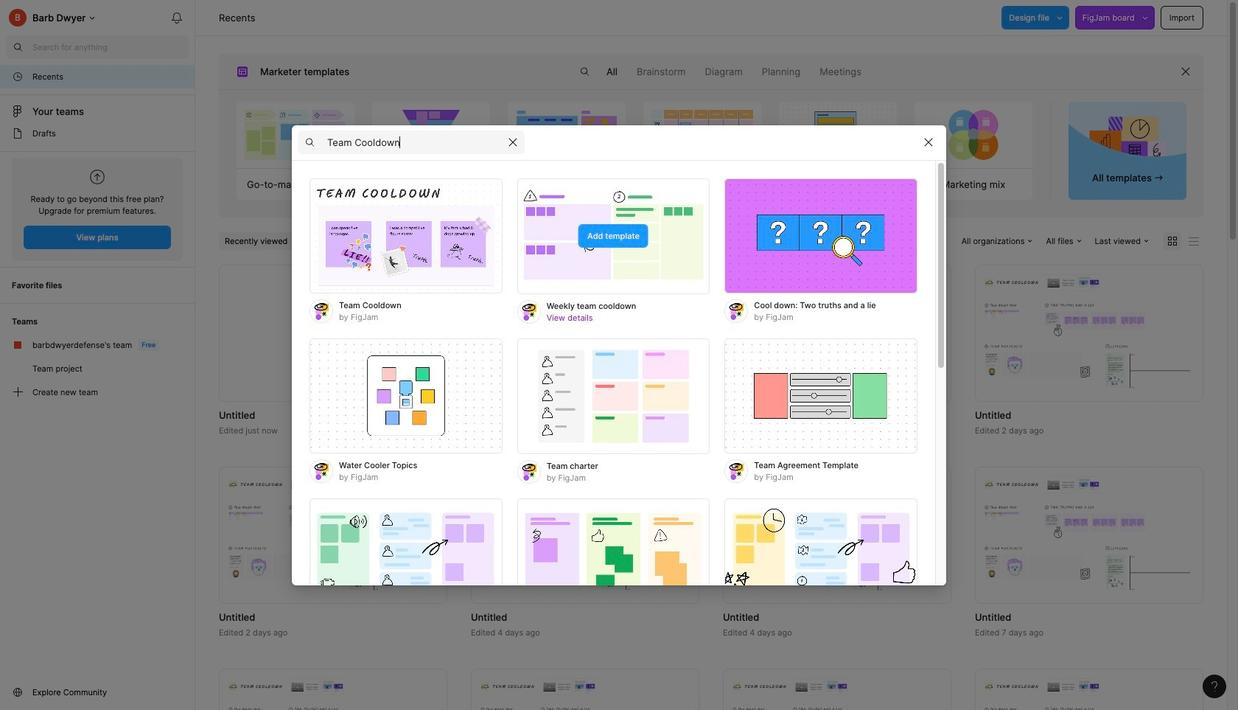Task type: describe. For each thing, give the bounding box(es) containing it.
bell 32 image
[[165, 6, 189, 29]]

team meeting agenda image
[[725, 498, 918, 614]]

team cooldown image
[[310, 178, 503, 294]]

recent 16 image
[[12, 71, 24, 83]]

marketing funnel image
[[373, 102, 490, 168]]

team stand up image
[[517, 498, 710, 614]]

team weekly image
[[310, 498, 503, 614]]

cool down: two truths and a lie image
[[725, 178, 918, 294]]

team agreement template image
[[725, 338, 918, 454]]

marketing mix image
[[915, 102, 1033, 168]]

see all all templates image
[[1090, 116, 1167, 167]]

Search templates text field
[[327, 133, 501, 151]]

team charter image
[[517, 338, 710, 454]]



Task type: vqa. For each thing, say whether or not it's contained in the screenshot.
Mood Board Templates (Community) image
no



Task type: locate. For each thing, give the bounding box(es) containing it.
0 horizontal spatial search 32 image
[[6, 35, 29, 59]]

go-to-market (gtm) strategy image
[[237, 102, 354, 168]]

weekly team cooldown image
[[517, 178, 710, 294]]

social media planner image
[[644, 102, 762, 168]]

file thumbnail image
[[731, 274, 945, 393], [983, 274, 1197, 393], [479, 300, 693, 367], [226, 476, 440, 595], [479, 476, 693, 595], [731, 476, 945, 595], [983, 476, 1197, 595], [226, 678, 440, 710], [479, 678, 693, 710], [731, 678, 945, 710], [983, 678, 1197, 710]]

water cooler topics image
[[310, 338, 503, 454]]

1 vertical spatial search 32 image
[[573, 60, 597, 83]]

Search for anything text field
[[32, 41, 189, 53]]

community 16 image
[[12, 687, 24, 698]]

0 vertical spatial search 32 image
[[6, 35, 29, 59]]

1 horizontal spatial search 32 image
[[573, 60, 597, 83]]

search 32 image up 'recent 16' icon
[[6, 35, 29, 59]]

search 32 image up competitor analysis 'image'
[[573, 60, 597, 83]]

creative brief template image
[[772, 102, 905, 168]]

search 32 image
[[6, 35, 29, 59], [573, 60, 597, 83]]

page 16 image
[[12, 128, 24, 139]]

competitor analysis image
[[508, 102, 626, 168]]

dialog
[[292, 125, 947, 710]]



